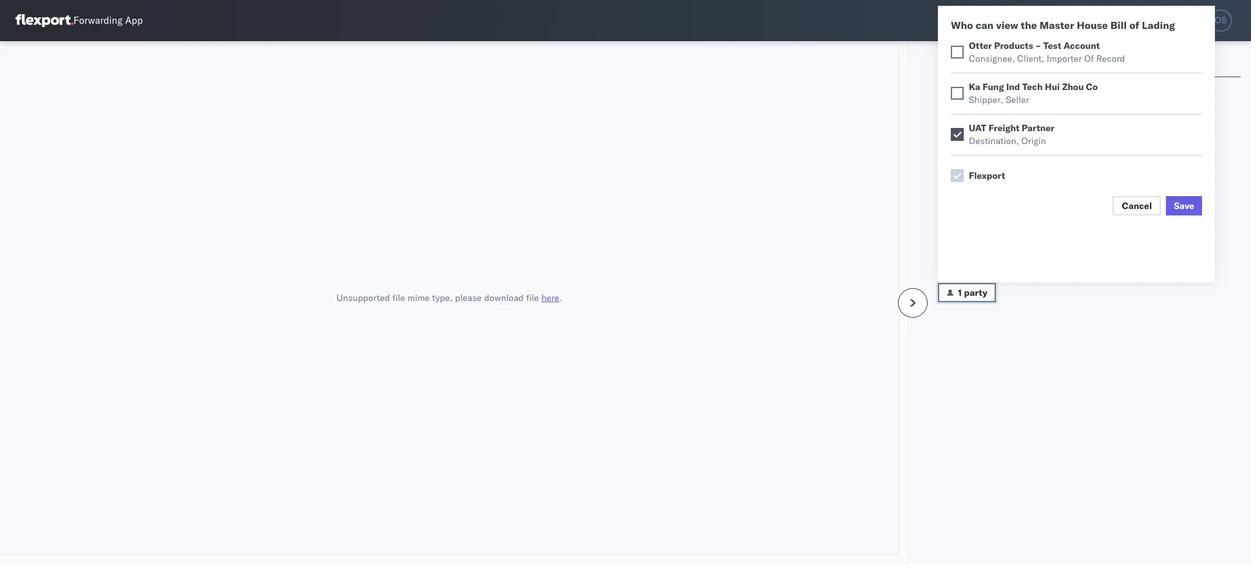 Task type: describe. For each thing, give the bounding box(es) containing it.
zhou
[[1062, 81, 1084, 93]]

forwarding
[[73, 14, 123, 27]]

document visibility
[[938, 271, 1023, 283]]

test
[[1043, 40, 1061, 52]]

os
[[1215, 15, 1227, 25]]

fung
[[983, 81, 1004, 93]]

please
[[455, 292, 482, 304]]

document for document name
[[938, 88, 982, 100]]

co
[[1086, 81, 1098, 93]]

uploaded by quinn dubin
[[938, 163, 992, 187]]

0 vertical spatial master
[[1040, 19, 1074, 32]]

otter
[[969, 40, 992, 52]]

mime
[[407, 292, 430, 304]]

document for document type master house bill of lading
[[938, 127, 982, 139]]

forwarding app
[[73, 14, 143, 27]]

hui
[[1045, 81, 1060, 93]]

the
[[1021, 19, 1037, 32]]

quinn
[[938, 176, 963, 187]]

lading inside document type master house bill of lading
[[1024, 140, 1051, 151]]

0 vertical spatial lading
[[1142, 19, 1175, 32]]

record
[[1096, 53, 1125, 64]]

ind
[[1006, 81, 1020, 93]]

client,
[[1017, 53, 1044, 64]]

type,
[[432, 292, 453, 304]]

1 party button
[[938, 283, 996, 303]]

partner
[[1022, 122, 1054, 134]]

ka
[[969, 81, 980, 93]]

-
[[1035, 40, 1041, 52]]

party
[[964, 287, 987, 299]]

view
[[996, 19, 1018, 32]]

house inside document type master house bill of lading
[[969, 140, 995, 151]]

fmsxml (1).txt
[[938, 101, 1008, 113]]

seller
[[1006, 94, 1029, 106]]

tech
[[1022, 81, 1043, 93]]

importer
[[1047, 53, 1082, 64]]

cancel button
[[1113, 196, 1161, 216]]

unsupported
[[336, 292, 390, 304]]



Task type: vqa. For each thing, say whether or not it's contained in the screenshot.


Task type: locate. For each thing, give the bounding box(es) containing it.
uploaded
[[938, 163, 979, 175]]

file
[[392, 292, 405, 304], [526, 292, 539, 304]]

house
[[1077, 19, 1108, 32], [969, 140, 995, 151]]

visibility
[[985, 271, 1023, 283]]

None checkbox
[[951, 46, 964, 59], [951, 87, 964, 100], [951, 128, 964, 141], [951, 169, 964, 182], [951, 46, 964, 59], [951, 87, 964, 100], [951, 128, 964, 141], [951, 169, 964, 182]]

of inside document type master house bill of lading
[[1013, 140, 1021, 151]]

here link
[[541, 292, 559, 305]]

house up account
[[1077, 19, 1108, 32]]

0 vertical spatial bill
[[1110, 19, 1127, 32]]

forwarding app link
[[15, 14, 143, 27]]

1 horizontal spatial file
[[526, 292, 539, 304]]

destination,
[[969, 135, 1019, 147]]

1 party
[[958, 287, 987, 299]]

1 horizontal spatial lading
[[1142, 19, 1175, 32]]

1
[[958, 287, 962, 299]]

download
[[484, 292, 524, 304]]

1 horizontal spatial bill
[[1110, 19, 1127, 32]]

house down uat
[[969, 140, 995, 151]]

document type master house bill of lading
[[938, 127, 1051, 151]]

uat
[[969, 122, 986, 134]]

file left here on the left bottom
[[526, 292, 539, 304]]

os button
[[1206, 6, 1236, 35]]

document
[[938, 88, 982, 100], [938, 127, 982, 139], [938, 271, 982, 283]]

products
[[994, 40, 1033, 52]]

app
[[125, 14, 143, 27]]

0 horizontal spatial house
[[969, 140, 995, 151]]

2 document from the top
[[938, 127, 982, 139]]

who
[[951, 19, 973, 32]]

1 horizontal spatial of
[[1129, 19, 1139, 32]]

bill down type
[[997, 140, 1011, 151]]

document down fmsxml
[[938, 127, 982, 139]]

name
[[985, 88, 1010, 100]]

1 horizontal spatial master
[[1040, 19, 1074, 32]]

freight
[[989, 122, 1019, 134]]

0 vertical spatial house
[[1077, 19, 1108, 32]]

1 vertical spatial bill
[[997, 140, 1011, 151]]

0 vertical spatial document
[[938, 88, 982, 100]]

flexport. image
[[15, 14, 73, 27]]

master inside document type master house bill of lading
[[938, 140, 967, 151]]

1 vertical spatial document
[[938, 127, 982, 139]]

master
[[1040, 19, 1074, 32], [938, 140, 967, 151]]

0 horizontal spatial bill
[[997, 140, 1011, 151]]

.
[[559, 292, 562, 304]]

origin
[[1021, 135, 1046, 147]]

flexport
[[969, 170, 1005, 182]]

document up fmsxml
[[938, 88, 982, 100]]

consignee,
[[969, 53, 1015, 64]]

0 horizontal spatial master
[[938, 140, 967, 151]]

save
[[1174, 200, 1194, 212]]

1 vertical spatial house
[[969, 140, 995, 151]]

document for document visibility
[[938, 271, 982, 283]]

document inside document type master house bill of lading
[[938, 127, 982, 139]]

lading down partner
[[1024, 140, 1051, 151]]

document name
[[938, 88, 1010, 100]]

1 file from the left
[[392, 292, 405, 304]]

file left mime
[[392, 292, 405, 304]]

can
[[976, 19, 994, 32]]

shipper,
[[969, 94, 1003, 106]]

2 file from the left
[[526, 292, 539, 304]]

account
[[1063, 40, 1100, 52]]

master up the uploaded
[[938, 140, 967, 151]]

1 vertical spatial master
[[938, 140, 967, 151]]

0 horizontal spatial of
[[1013, 140, 1021, 151]]

bill up record
[[1110, 19, 1127, 32]]

of
[[1084, 53, 1094, 64]]

bill inside document type master house bill of lading
[[997, 140, 1011, 151]]

uat freight partner destination, origin
[[969, 122, 1054, 147]]

master up test
[[1040, 19, 1074, 32]]

type
[[985, 127, 1005, 139]]

otter products - test account consignee, client, importer of record
[[969, 40, 1125, 64]]

fmsxml
[[938, 101, 975, 113]]

1 document from the top
[[938, 88, 982, 100]]

0 horizontal spatial file
[[392, 292, 405, 304]]

1 horizontal spatial house
[[1077, 19, 1108, 32]]

who can view the master house bill of lading
[[951, 19, 1175, 32]]

dubin
[[965, 176, 989, 187]]

about
[[943, 57, 970, 69]]

1 vertical spatial lading
[[1024, 140, 1051, 151]]

3 document from the top
[[938, 271, 982, 283]]

ka fung ind tech hui zhou co shipper, seller
[[969, 81, 1098, 106]]

bill
[[1110, 19, 1127, 32], [997, 140, 1011, 151]]

0 vertical spatial of
[[1129, 19, 1139, 32]]

1 vertical spatial of
[[1013, 140, 1021, 151]]

here
[[541, 292, 559, 304]]

by
[[982, 163, 992, 175]]

cancel
[[1122, 200, 1152, 212]]

(1).txt
[[977, 101, 1008, 113]]

unsupported file mime type, please download file here .
[[336, 292, 562, 304]]

about button
[[938, 52, 975, 77]]

document up 1
[[938, 271, 982, 283]]

lading left the os button
[[1142, 19, 1175, 32]]

lading
[[1142, 19, 1175, 32], [1024, 140, 1051, 151]]

save button
[[1166, 196, 1202, 216]]

2 vertical spatial document
[[938, 271, 982, 283]]

0 horizontal spatial lading
[[1024, 140, 1051, 151]]

Search Shipments (/) text field
[[1004, 11, 1129, 30]]

of
[[1129, 19, 1139, 32], [1013, 140, 1021, 151]]



